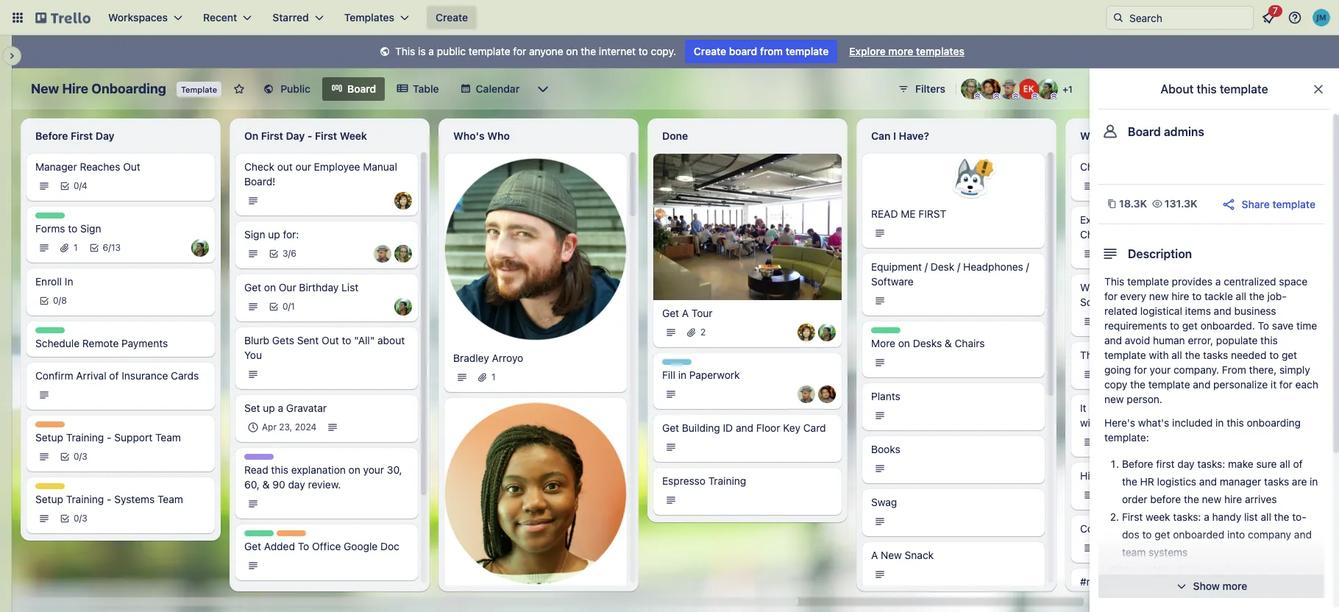 Task type: vqa. For each thing, say whether or not it's contained in the screenshot.
'Here's what's included in this onboarding template:'
yes



Task type: locate. For each thing, give the bounding box(es) containing it.
1 vertical spatial before
[[1122, 458, 1153, 470]]

this
[[1197, 82, 1217, 96], [1261, 334, 1278, 347], [1227, 417, 1244, 429], [271, 464, 288, 476]]

1 vertical spatial tasks
[[1264, 475, 1289, 488]]

color: green, title: "remote employees" element up 'added'
[[244, 531, 274, 536]]

0 vertical spatial hire
[[1172, 290, 1190, 302]]

priscilla parjet (priscillaparjet) image down amy freiderson (amyfreiderson) image
[[394, 298, 412, 316]]

get up simply
[[1282, 349, 1297, 361]]

out
[[277, 160, 293, 173]]

0 horizontal spatial new
[[1105, 393, 1124, 405]]

0 vertical spatial tasks:
[[1198, 458, 1226, 470]]

table link
[[388, 77, 448, 101]]

and right 'id' at the bottom right of page
[[736, 421, 754, 434]]

1 vertical spatial a
[[871, 549, 878, 561]]

day inside on first day - first week text box
[[286, 130, 305, 142]]

get down items
[[1182, 319, 1198, 332]]

template:
[[1105, 431, 1149, 444]]

create for create
[[436, 11, 468, 24]]

is
[[418, 45, 426, 57], [1195, 402, 1202, 414]]

1 vertical spatial -
[[107, 431, 111, 444]]

create board from template link
[[685, 40, 838, 63]]

1 vertical spatial more
[[1223, 580, 1248, 592]]

expense reports, my pay-stub, changing my 401k link
[[1080, 213, 1245, 242]]

Who Do I Talk to About? text field
[[1071, 124, 1260, 148]]

in for paperwork
[[678, 368, 687, 381]]

0 horizontal spatial before
[[35, 130, 68, 142]]

chris temperson (christemperson) image left amy freiderson (amyfreiderson) image
[[374, 245, 391, 263]]

this down the 'wrong'
[[1227, 417, 1244, 429]]

manager reaches out link
[[35, 160, 206, 174]]

1 horizontal spatial day
[[286, 130, 305, 142]]

hire inside before first day tasks: make sure all of the hr logistics and manager tasks are in order before the new hire arrives first week tasks: a handy list all the to- dos to get onboarded into company and team systems who's who list: help the newbie orient themselves and learn all about the key people they'll encounter at work
[[1225, 493, 1242, 506]]

2 vertical spatial training
[[66, 493, 104, 506]]

- up "check out our employee manual board!"
[[307, 130, 312, 142]]

get a tour
[[662, 307, 713, 319]]

calendar link
[[451, 77, 529, 101]]

show more button
[[1099, 575, 1325, 598]]

color: sky, title: "in progress" element
[[662, 359, 710, 370]]

equipment
[[871, 261, 922, 273]]

0 vertical spatial your
[[1150, 364, 1171, 376]]

sign right forms at the left top of page
[[80, 222, 101, 235]]

before inside before first day tasks: make sure all of the hr logistics and manager tasks are in order before the new hire arrives first week tasks: a handy list all the to- dos to get onboarded into company and team systems who's who list: help the newbie orient themselves and learn all about the key people they'll encounter at work
[[1122, 458, 1153, 470]]

0 horizontal spatial chris temperson (christemperson) image
[[374, 245, 391, 263]]

0 horizontal spatial day
[[96, 130, 114, 142]]

get left "tour"
[[662, 307, 679, 319]]

setup inside "link"
[[35, 493, 63, 506]]

your left 30,
[[363, 464, 384, 476]]

6 down for:
[[291, 248, 296, 259]]

"all"
[[354, 334, 375, 347]]

0 horizontal spatial hire
[[1172, 290, 1190, 302]]

in inside in progress fill in paperwork
[[662, 359, 670, 370]]

1 vertical spatial color: orange, title: "support team" element
[[277, 531, 306, 536]]

what's
[[1138, 417, 1170, 429]]

who inside text field
[[487, 130, 510, 142]]

gets
[[272, 334, 294, 347]]

who's
[[1122, 564, 1152, 576]]

setup down color: yellow, title: "systems team" element
[[35, 493, 63, 506]]

1 vertical spatial get
[[1282, 349, 1297, 361]]

0 horizontal spatial more
[[889, 45, 913, 57]]

to down business
[[1258, 319, 1269, 332]]

1 vertical spatial up
[[263, 402, 275, 414]]

schedule remote payments link
[[35, 336, 206, 351]]

this for this is a public template for anyone on the internet to copy.
[[395, 45, 415, 57]]

1 horizontal spatial a
[[871, 549, 878, 561]]

0 horizontal spatial board
[[347, 82, 376, 95]]

read this explanation on your 30, 60, & 90 day review. link
[[244, 463, 409, 492]]

1 horizontal spatial priscilla parjet (priscillaparjet) image
[[394, 298, 412, 316]]

2 this member is an admin of this workspace. image from the left
[[993, 93, 1000, 99]]

and right logistics
[[1199, 475, 1217, 488]]

systems
[[1149, 546, 1188, 559]]

of right arrival
[[109, 369, 119, 382]]

and down to-
[[1294, 528, 1312, 541]]

1 vertical spatial about
[[1183, 281, 1212, 294]]

1 horizontal spatial of
[[1293, 458, 1303, 470]]

2 vertical spatial -
[[107, 493, 111, 506]]

in progress fill in paperwork
[[662, 359, 740, 381]]

first inside before first day tasks: make sure all of the hr logistics and manager tasks are in order before the new hire arrives first week tasks: a handy list all the to- dos to get onboarded into company and team systems who's who list: help the newbie orient themselves and learn all about the key people they'll encounter at work
[[1122, 511, 1143, 523]]

training right espresso
[[708, 474, 746, 487]]

1 i from the left
[[893, 130, 896, 142]]

1 vertical spatial hire
[[1225, 493, 1242, 506]]

our
[[279, 281, 296, 294]]

1 horizontal spatial with
[[1149, 349, 1169, 361]]

hire up handy at the bottom right
[[1225, 493, 1242, 506]]

priscilla parjet (priscillaparjet) image left sign up for:
[[191, 239, 209, 257]]

samantha pivlot (samanthapivlot) image
[[394, 192, 412, 210]]

On First Day - First Week text field
[[235, 124, 424, 148]]

read me first link
[[871, 207, 1036, 222]]

board right do in the right top of the page
[[1128, 125, 1161, 138]]

0
[[74, 180, 79, 191], [53, 295, 59, 306], [283, 301, 288, 312], [74, 451, 79, 462], [74, 513, 79, 524]]

get building id and floor key card link
[[662, 421, 833, 435]]

0 horizontal spatial &
[[262, 478, 270, 491]]

payments
[[122, 337, 168, 350]]

themselves
[[1122, 581, 1176, 594]]

2 vertical spatial in
[[1310, 475, 1318, 488]]

with
[[1149, 349, 1169, 361], [1080, 417, 1100, 429]]

card
[[803, 421, 826, 434]]

1 vertical spatial is
[[1195, 402, 1202, 414]]

0 vertical spatial priscilla parjet (priscillaparjet) image
[[1038, 79, 1058, 99]]

i right can
[[893, 130, 896, 142]]

out right sent
[[322, 334, 339, 347]]

0 vertical spatial about
[[378, 334, 405, 347]]

#notes
[[1080, 575, 1113, 588]]

first
[[919, 208, 947, 220]]

day
[[96, 130, 114, 142], [286, 130, 305, 142]]

in left here at top right
[[1210, 160, 1218, 173]]

tasks: up onboarded
[[1173, 511, 1201, 523]]

0 vertical spatial in
[[1210, 160, 1218, 173]]

1 horizontal spatial new
[[881, 549, 902, 561]]

create button
[[427, 6, 477, 29]]

in inside here's what's included in this onboarding template:
[[1216, 417, 1224, 429]]

onboarding
[[1247, 417, 1301, 429]]

1 vertical spatial board
[[1128, 125, 1161, 138]]

0 vertical spatial with
[[1149, 349, 1169, 361]]

tasks: left make
[[1198, 458, 1226, 470]]

amy freiderson (amyfreiderson) image
[[961, 79, 982, 99]]

espresso
[[662, 474, 706, 487]]

0 vertical spatial new
[[31, 81, 59, 96]]

can
[[871, 130, 891, 142]]

create inside button
[[436, 11, 468, 24]]

temperature
[[1147, 160, 1207, 173]]

1 horizontal spatial who
[[1080, 130, 1103, 142]]

2 horizontal spatial in
[[1210, 160, 1218, 173]]

Board name text field
[[24, 77, 174, 101]]

1 vertical spatial 3
[[82, 451, 87, 462]]

day inside read this explanation on your 30, 60, & 90 day review.
[[288, 478, 305, 491]]

workspaces button
[[99, 6, 191, 29]]

this member is an admin of this workspace. image
[[974, 93, 981, 99], [993, 93, 1000, 99], [1013, 93, 1019, 99], [1051, 93, 1057, 99]]

get for get added to office google doc
[[244, 540, 261, 553]]

to left office
[[298, 540, 309, 553]]

0 vertical spatial changing
[[1080, 160, 1126, 173]]

1 horizontal spatial more
[[1223, 580, 1248, 592]]

1 horizontal spatial &
[[945, 337, 952, 350]]

get left building
[[662, 421, 679, 434]]

2 changing from the top
[[1080, 228, 1126, 241]]

requirements
[[1105, 319, 1167, 332]]

new inside 'link'
[[881, 549, 902, 561]]

1 horizontal spatial sign
[[244, 228, 265, 241]]

1 horizontal spatial our
[[1103, 417, 1119, 429]]

new up handy at the bottom right
[[1202, 493, 1222, 506]]

- left support
[[107, 431, 111, 444]]

0 vertical spatial in
[[678, 368, 687, 381]]

company
[[1248, 528, 1292, 541]]

simply
[[1280, 364, 1310, 376]]

the left key
[[1269, 581, 1285, 594]]

public button
[[254, 77, 319, 101]]

in up 8
[[65, 275, 73, 288]]

color: yellow, title: "systems team" element
[[35, 483, 65, 489]]

get a tour link
[[662, 306, 833, 321]]

/
[[79, 180, 82, 191], [108, 242, 111, 253], [288, 248, 291, 259], [925, 261, 928, 273], [957, 261, 960, 273], [1026, 261, 1029, 273], [59, 295, 61, 306], [288, 301, 291, 312], [79, 451, 82, 462], [79, 513, 82, 524]]

with down human
[[1149, 349, 1169, 361]]

0 horizontal spatial who
[[487, 130, 510, 142]]

0 horizontal spatial of
[[109, 369, 119, 382]]

list
[[342, 281, 359, 294]]

to inside the 'blurb gets sent out to "all" about you'
[[342, 334, 351, 347]]

who left do in the right top of the page
[[1080, 130, 1103, 142]]

1 vertical spatial 0 / 3
[[74, 513, 87, 524]]

8
[[61, 295, 67, 306]]

2 0 / 3 from the top
[[74, 513, 87, 524]]

up left for:
[[268, 228, 280, 241]]

hire inside this template provides a centralized space for every new hire to tackle all the job- related logistical items and business requirements to get onboarded. to save time and avoid human error, populate this template with all the tasks needed to get going for your company. from there, simply copy the template and personalize it for each new person.
[[1172, 290, 1190, 302]]

0 left 4
[[74, 180, 79, 191]]

0 vertical spatial up
[[268, 228, 280, 241]]

up
[[268, 228, 280, 241], [263, 402, 275, 414]]

1 vertical spatial of
[[1293, 458, 1303, 470]]

1 setup from the top
[[35, 431, 63, 444]]

0 horizontal spatial get
[[1155, 528, 1170, 541]]

0 vertical spatial training
[[66, 431, 104, 444]]

this inside here's what's included in this onboarding template:
[[1227, 417, 1244, 429]]

board for board
[[347, 82, 376, 95]]

new left snack
[[881, 549, 902, 561]]

this member is an admin of this workspace. image left this member is an admin of this workspace. icon
[[1013, 93, 1019, 99]]

0 vertical spatial this
[[395, 45, 415, 57]]

0 horizontal spatial create
[[436, 11, 468, 24]]

1 vertical spatial your
[[363, 464, 384, 476]]

on right explanation
[[349, 464, 360, 476]]

priscilla parjet (priscillaparjet) image
[[1038, 79, 1058, 99], [191, 239, 209, 257], [394, 298, 412, 316]]

day inside before first day tasks: make sure all of the hr logistics and manager tasks are in order before the new hire arrives first week tasks: a handy list all the to- dos to get onboarded into company and team systems who's who list: help the newbie orient themselves and learn all about the key people they'll encounter at work
[[1178, 458, 1195, 470]]

new left the hire
[[31, 81, 59, 96]]

day for reaches
[[96, 130, 114, 142]]

arrives
[[1245, 493, 1277, 506]]

color: green, title: "remote employees" element up more at the bottom of the page
[[871, 327, 901, 333]]

with down it at right
[[1080, 417, 1100, 429]]

board up week
[[347, 82, 376, 95]]

131.3k
[[1165, 197, 1198, 210]]

floor
[[756, 421, 780, 434]]

1 vertical spatial day
[[288, 478, 305, 491]]

andre gorte (andregorte) image
[[980, 79, 1001, 99]]

newbie
[[1240, 564, 1274, 576]]

1 horizontal spatial 6
[[291, 248, 296, 259]]

0 horizontal spatial 6
[[103, 242, 108, 253]]

day inside before first day text box
[[96, 130, 114, 142]]

/ down enroll in
[[59, 295, 61, 306]]

0 horizontal spatial your
[[363, 464, 384, 476]]

office
[[312, 540, 341, 553]]

of
[[109, 369, 119, 382], [1293, 458, 1303, 470]]

1 vertical spatial team
[[158, 493, 183, 506]]

this member is an admin of this workspace. image left +
[[1051, 93, 1057, 99]]

3 for setup training - support team
[[82, 451, 87, 462]]

all
[[1236, 290, 1247, 302], [1172, 349, 1182, 361], [1280, 458, 1291, 470], [1261, 511, 1272, 523], [1226, 581, 1237, 594]]

0 horizontal spatial in
[[678, 368, 687, 381]]

create for create board from template
[[694, 45, 726, 57]]

setup training - support team link
[[35, 430, 206, 445]]

i inside text box
[[1122, 130, 1125, 142]]

day up logistics
[[1178, 458, 1195, 470]]

ellie kulick (elliekulick2) image
[[1018, 79, 1039, 99]]

1
[[1068, 84, 1073, 95], [74, 242, 78, 253], [291, 301, 295, 312], [492, 372, 496, 383]]

all right list
[[1261, 511, 1272, 523]]

share template button
[[1221, 196, 1316, 212]]

1 horizontal spatial board
[[1128, 125, 1161, 138]]

more right explore
[[889, 45, 913, 57]]

more inside show more button
[[1223, 580, 1248, 592]]

board for board admins
[[1128, 125, 1161, 138]]

2 vertical spatial in
[[662, 359, 670, 370]]

0 horizontal spatial to
[[298, 540, 309, 553]]

samantha pivlot (samanthapivlot) image
[[798, 324, 815, 341]]

day right 90
[[288, 478, 305, 491]]

0 vertical spatial before
[[35, 130, 68, 142]]

0 horizontal spatial new
[[31, 81, 59, 96]]

color: green, title: "remote employees" element for more
[[871, 327, 901, 333]]

to right dos
[[1142, 528, 1152, 541]]

2 horizontal spatial new
[[1202, 493, 1222, 506]]

all right sure
[[1280, 458, 1291, 470]]

your inside read this explanation on your 30, 60, & 90 day review.
[[363, 464, 384, 476]]

before up the manager
[[35, 130, 68, 142]]

0 horizontal spatial with
[[1080, 417, 1100, 429]]

search image
[[1113, 12, 1124, 24]]

1 horizontal spatial this
[[1105, 275, 1125, 288]]

color: orange, title: "support team" element up 'added'
[[277, 531, 306, 536]]

first
[[1156, 458, 1175, 470]]

to inside who do i talk to about? text box
[[1150, 130, 1160, 142]]

1 vertical spatial in
[[1216, 417, 1224, 429]]

training left support
[[66, 431, 104, 444]]

in right are
[[1310, 475, 1318, 488]]

templates
[[344, 11, 394, 24]]

1 0 / 3 from the top
[[74, 451, 87, 462]]

to left "all" on the bottom left of page
[[342, 334, 351, 347]]

2 i from the left
[[1122, 130, 1125, 142]]

a left "tour"
[[682, 307, 689, 319]]

1 vertical spatial out
[[322, 334, 339, 347]]

priscilla parjet (priscillaparjet) image
[[818, 324, 836, 341]]

fill in paperwork link
[[662, 368, 833, 382]]

templates button
[[335, 6, 418, 29]]

- left systems
[[107, 493, 111, 506]]

0 down setup training - systems team
[[74, 513, 79, 524]]

0 vertical spatial tasks
[[1203, 349, 1228, 361]]

2 day from the left
[[286, 130, 305, 142]]

0 vertical spatial our
[[296, 160, 311, 173]]

team right systems
[[158, 493, 183, 506]]

manager
[[1220, 475, 1262, 488]]

and down tackle
[[1214, 305, 1232, 317]]

this inside this template provides a centralized space for every new hire to tackle all the job- related logistical items and business requirements to get onboarded. to save time and avoid human error, populate this template with all the tasks needed to get going for your company. from there, simply copy the template and personalize it for each new person.
[[1105, 275, 1125, 288]]

plants
[[871, 390, 901, 403]]

0 left 8
[[53, 295, 59, 306]]

1 horizontal spatial your
[[1150, 364, 1171, 376]]

0 / 3 for support
[[74, 451, 87, 462]]

starred button
[[264, 6, 332, 29]]

2 vertical spatial new
[[1202, 493, 1222, 506]]

make
[[1228, 458, 1254, 470]]

the inside changing the temperature in here link
[[1128, 160, 1144, 173]]

1 vertical spatial changing
[[1080, 228, 1126, 241]]

1 horizontal spatial new
[[1149, 290, 1169, 302]]

first up dos
[[1122, 511, 1143, 523]]

every
[[1121, 290, 1147, 302]]

building
[[682, 421, 720, 434]]

to up there, on the bottom right of page
[[1270, 349, 1279, 361]]

2024
[[295, 422, 317, 433]]

2 setup from the top
[[35, 493, 63, 506]]

setup for setup training - systems team
[[35, 493, 63, 506]]

primary element
[[0, 0, 1339, 35]]

1 horizontal spatial create
[[694, 45, 726, 57]]

0 vertical spatial get
[[1182, 319, 1198, 332]]

espresso training link
[[662, 474, 833, 488]]

the lunch menu
[[1080, 349, 1160, 361]]

all down human
[[1172, 349, 1182, 361]]

2 horizontal spatial get
[[1282, 349, 1297, 361]]

are
[[1292, 475, 1307, 488]]

2 horizontal spatial priscilla parjet (priscillaparjet) image
[[1038, 79, 1058, 99]]

color: green, title: "remote employees" element up schedule
[[35, 327, 65, 333]]

more up at
[[1223, 580, 1248, 592]]

snack
[[905, 549, 934, 561]]

your down the lunch menu link
[[1150, 364, 1171, 376]]

0 vertical spatial out
[[123, 160, 140, 173]]

day for out
[[286, 130, 305, 142]]

create up public
[[436, 11, 468, 24]]

0 horizontal spatial our
[[296, 160, 311, 173]]

more inside explore more templates link
[[889, 45, 913, 57]]

tasks inside this template provides a centralized space for every new hire to tackle all the job- related logistical items and business requirements to get onboarded. to save time and avoid human error, populate this template with all the tasks needed to get going for your company. from there, simply copy the template and personalize it for each new person.
[[1203, 349, 1228, 361]]

color: purple, title: "project requires design" element
[[244, 454, 274, 460]]

0 horizontal spatial priscilla parjet (priscillaparjet) image
[[191, 239, 209, 257]]

before up the hr
[[1122, 458, 1153, 470]]

1 horizontal spatial hire
[[1225, 493, 1242, 506]]

the up company.
[[1185, 349, 1201, 361]]

0 vertical spatial 3
[[283, 248, 288, 259]]

- inside "link"
[[107, 493, 111, 506]]

1 day from the left
[[96, 130, 114, 142]]

a left snack
[[871, 549, 878, 561]]

star or unstar board image
[[233, 83, 245, 95]]

1 horizontal spatial about
[[1239, 581, 1267, 594]]

color: green, title: "remote employees" element
[[35, 213, 65, 219], [35, 327, 65, 333], [871, 327, 901, 333], [244, 531, 274, 536]]

0 vertical spatial setup
[[35, 431, 63, 444]]

1 horizontal spatial in
[[1216, 417, 1224, 429]]

who inside text box
[[1080, 130, 1103, 142]]

progress
[[673, 359, 710, 370]]

training for setup training - support team
[[66, 431, 104, 444]]

in inside in progress fill in paperwork
[[678, 368, 687, 381]]

chris temperson (christemperson) image
[[999, 79, 1020, 99], [374, 245, 391, 263]]

3 down setup training - systems team
[[82, 513, 87, 524]]

pay-
[[1181, 213, 1202, 226]]

up right "set"
[[263, 402, 275, 414]]

when i'm concerned about something
[[1080, 281, 1212, 308]]

training inside "link"
[[66, 493, 104, 506]]

is up included
[[1195, 402, 1202, 414]]

team inside "link"
[[158, 493, 183, 506]]

in for this
[[1216, 417, 1224, 429]]

get down "week"
[[1155, 528, 1170, 541]]

the left "internet"
[[581, 45, 596, 57]]

0 horizontal spatial day
[[288, 478, 305, 491]]

3
[[283, 248, 288, 259], [82, 451, 87, 462], [82, 513, 87, 524]]

0 vertical spatial 0 / 3
[[74, 451, 87, 462]]

1 vertical spatial create
[[694, 45, 726, 57]]

get added to office google doc
[[244, 540, 399, 553]]

color: green, title: "remote employees" element for schedule
[[35, 327, 65, 333]]

/ right desk
[[957, 261, 960, 273]]

doc
[[380, 540, 399, 553]]

before inside text box
[[35, 130, 68, 142]]

up for a
[[263, 402, 275, 414]]

tackle
[[1205, 290, 1233, 302]]

new inside before first day tasks: make sure all of the hr logistics and manager tasks are in order before the new hire arrives first week tasks: a handy list all the to- dos to get onboarded into company and team systems who's who list: help the newbie orient themselves and learn all about the key people they'll encounter at work
[[1202, 493, 1222, 506]]

1 down forms to sign
[[74, 242, 78, 253]]

a up tackle
[[1216, 275, 1221, 288]]

color: orange, title: "support team" element
[[35, 422, 65, 428], [277, 531, 306, 536]]

/ down our
[[288, 301, 291, 312]]

with inside it seems like something is wrong with our web client.
[[1080, 417, 1100, 429]]

get left 'added'
[[244, 540, 261, 553]]



Task type: describe. For each thing, give the bounding box(es) containing it.
company
[[1080, 522, 1125, 535]]

3 for setup training - systems team
[[82, 513, 87, 524]]

in inside before first day tasks: make sure all of the hr logistics and manager tasks are in order before the new hire arrives first week tasks: a handy list all the to- dos to get onboarded into company and team systems who's who list: help the newbie orient themselves and learn all about the key people they'll encounter at work
[[1310, 475, 1318, 488]]

read
[[871, 208, 898, 220]]

taco alert image
[[949, 152, 1000, 203]]

to left copy.
[[639, 45, 648, 57]]

6 / 13
[[103, 242, 121, 253]]

of inside before first day tasks: make sure all of the hr logistics and manager tasks are in order before the new hire arrives first week tasks: a handy list all the to- dos to get onboarded into company and team systems who's who list: help the newbie orient themselves and learn all about the key people they'll encounter at work
[[1293, 458, 1303, 470]]

on first day - first week
[[244, 130, 367, 142]]

template
[[181, 85, 217, 94]]

color: green, title: "remote employees" element for forms
[[35, 213, 65, 219]]

- for setup training - systems team
[[107, 493, 111, 506]]

to up human
[[1170, 319, 1180, 332]]

create board from template
[[694, 45, 829, 57]]

a new snack link
[[871, 548, 1036, 563]]

internet
[[599, 45, 636, 57]]

7 notifications image
[[1260, 9, 1277, 26]]

done
[[662, 130, 688, 142]]

0 horizontal spatial a
[[682, 307, 689, 319]]

lunch
[[1101, 349, 1130, 361]]

andre gorte (andregorte) image
[[818, 385, 836, 403]]

changing inside expense reports, my pay-stub, changing my 401k
[[1080, 228, 1126, 241]]

1 vertical spatial priscilla parjet (priscillaparjet) image
[[191, 239, 209, 257]]

hr
[[1140, 475, 1155, 488]]

blurb gets sent out to "all" about you link
[[244, 333, 409, 363]]

at
[[1240, 599, 1249, 612]]

new hire onboarding
[[31, 81, 166, 96]]

our inside "check out our employee manual board!"
[[296, 160, 311, 173]]

Search field
[[1124, 7, 1253, 29]]

30,
[[387, 464, 402, 476]]

60,
[[244, 478, 260, 491]]

the up person.
[[1130, 378, 1146, 391]]

back to home image
[[35, 6, 91, 29]]

/ down setup training - support team
[[79, 451, 82, 462]]

about inside when i'm concerned about something
[[1183, 281, 1212, 294]]

1 changing from the top
[[1080, 160, 1126, 173]]

talk
[[1127, 130, 1147, 142]]

1 right this member is an admin of this workspace. icon
[[1068, 84, 1073, 95]]

setup for setup training - support team
[[35, 431, 63, 444]]

1 down our
[[291, 301, 295, 312]]

something
[[1142, 402, 1192, 414]]

Done text field
[[653, 124, 842, 148]]

company goals link
[[1080, 522, 1245, 536]]

books
[[871, 443, 900, 456]]

changing the temperature in here
[[1080, 160, 1244, 173]]

orient
[[1277, 564, 1304, 576]]

1 vertical spatial to
[[298, 540, 309, 553]]

the up business
[[1249, 290, 1265, 302]]

check out our employee manual board!
[[244, 160, 397, 188]]

about this template
[[1161, 82, 1268, 96]]

for up related
[[1105, 290, 1118, 302]]

4 this member is an admin of this workspace. image from the left
[[1051, 93, 1057, 99]]

items
[[1185, 305, 1211, 317]]

avoid
[[1125, 334, 1150, 347]]

me
[[901, 208, 916, 220]]

out inside the 'blurb gets sent out to "all" about you'
[[322, 334, 339, 347]]

1 this member is an admin of this workspace. image from the left
[[974, 93, 981, 99]]

& inside read this explanation on your 30, 60, & 90 day review.
[[262, 478, 270, 491]]

for right the it
[[1280, 378, 1293, 391]]

company.
[[1174, 364, 1219, 376]]

when i'm concerned about something link
[[1080, 280, 1245, 310]]

filters
[[915, 82, 946, 95]]

week
[[1146, 511, 1171, 523]]

1 vertical spatial chris temperson (christemperson) image
[[374, 245, 391, 263]]

0 / 1
[[283, 301, 295, 312]]

get for get on our birthday list
[[244, 281, 261, 294]]

they'll
[[1157, 599, 1186, 612]]

copy.
[[651, 45, 676, 57]]

get building id and floor key card
[[662, 421, 826, 434]]

is inside it seems like something is wrong with our web client.
[[1195, 402, 1202, 414]]

goals
[[1128, 522, 1155, 535]]

more for explore
[[889, 45, 913, 57]]

the left to-
[[1274, 511, 1290, 523]]

when
[[1080, 281, 1108, 294]]

3 this member is an admin of this workspace. image from the left
[[1013, 93, 1019, 99]]

0 vertical spatial new
[[1149, 290, 1169, 302]]

to up items
[[1192, 290, 1202, 302]]

first left week
[[315, 130, 337, 142]]

for left the anyone
[[513, 45, 526, 57]]

0 horizontal spatial sign
[[80, 222, 101, 235]]

reaches
[[80, 160, 120, 173]]

set up a gravatar link
[[244, 401, 409, 416]]

share
[[1242, 198, 1270, 210]]

all right learn
[[1226, 581, 1237, 594]]

i inside text field
[[893, 130, 896, 142]]

1 horizontal spatial chris temperson (christemperson) image
[[999, 79, 1020, 99]]

/ down forms to sign link
[[108, 242, 111, 253]]

anyone
[[529, 45, 563, 57]]

on left our
[[264, 281, 276, 294]]

open information menu image
[[1288, 10, 1303, 25]]

get for get building id and floor key card
[[662, 421, 679, 434]]

with inside this template provides a centralized space for every new hire to tackle all the job- related logistical items and business requirements to get onboarded. to save time and avoid human error, populate this template with all the tasks needed to get going for your company. from there, simply copy the template and personalize it for each new person.
[[1149, 349, 1169, 361]]

expense reports, my pay-stub, changing my 401k
[[1080, 213, 1226, 241]]

Can I Have? text field
[[862, 124, 1051, 148]]

our inside it seems like something is wrong with our web client.
[[1103, 417, 1119, 429]]

more
[[871, 337, 896, 350]]

first up manager reaches out at the top of the page
[[71, 130, 93, 142]]

chris temperson (christemperson) image
[[798, 385, 815, 403]]

team for setup training - systems team
[[158, 493, 183, 506]]

work
[[1252, 599, 1275, 612]]

this inside this template provides a centralized space for every new hire to tackle all the job- related logistical items and business requirements to get onboarded. to save time and avoid human error, populate this template with all the tasks needed to get going for your company. from there, simply copy the template and personalize it for each new person.
[[1261, 334, 1278, 347]]

the down logistics
[[1184, 493, 1199, 506]]

template inside button
[[1273, 198, 1316, 210]]

set up a gravatar
[[244, 402, 327, 414]]

0 horizontal spatial is
[[418, 45, 426, 57]]

board!
[[244, 175, 276, 188]]

bradley arroyo
[[453, 352, 523, 364]]

explore more templates
[[849, 45, 965, 57]]

team
[[1122, 546, 1146, 559]]

who inside before first day tasks: make sure all of the hr logistics and manager tasks are in order before the new hire arrives first week tasks: a handy list all the to- dos to get onboarded into company and team systems who's who list: help the newbie orient themselves and learn all about the key people they'll encounter at work
[[1154, 564, 1176, 576]]

0 horizontal spatial out
[[123, 160, 140, 173]]

- inside text box
[[307, 130, 312, 142]]

for down "menu"
[[1134, 364, 1147, 376]]

0 down our
[[283, 301, 288, 312]]

hiring
[[1080, 469, 1109, 482]]

a left public
[[429, 45, 434, 57]]

from
[[1222, 364, 1246, 376]]

onboarding
[[91, 81, 166, 96]]

2 vertical spatial priscilla parjet (priscillaparjet) image
[[394, 298, 412, 316]]

a inside 'link'
[[871, 549, 878, 561]]

this up admins
[[1197, 82, 1217, 96]]

0 vertical spatial &
[[945, 337, 952, 350]]

sm image
[[378, 45, 392, 60]]

1 vertical spatial in
[[65, 275, 73, 288]]

0 vertical spatial of
[[109, 369, 119, 382]]

amy freiderson (amyfreiderson) image
[[394, 245, 412, 263]]

Before First Day text field
[[26, 124, 215, 148]]

starred
[[272, 11, 309, 24]]

and down 'list:'
[[1179, 581, 1197, 594]]

this member is an admin of this workspace. image
[[1032, 93, 1038, 99]]

this for this template provides a centralized space for every new hire to tackle all the job- related logistical items and business requirements to get onboarded. to save time and avoid human error, populate this template with all the tasks needed to get going for your company. from there, simply copy the template and personalize it for each new person.
[[1105, 275, 1125, 288]]

centralized
[[1224, 275, 1276, 288]]

show more
[[1193, 580, 1248, 592]]

a inside this template provides a centralized space for every new hire to tackle all the job- related logistical items and business requirements to get onboarded. to save time and avoid human error, populate this template with all the tasks needed to get going for your company. from there, simply copy the template and personalize it for each new person.
[[1216, 275, 1221, 288]]

id
[[723, 421, 733, 434]]

get inside before first day tasks: make sure all of the hr logistics and manager tasks are in order before the new hire arrives first week tasks: a handy list all the to- dos to get onboarded into company and team systems who's who list: help the newbie orient themselves and learn all about the key people they'll encounter at work
[[1155, 528, 1170, 541]]

on inside read this explanation on your 30, 60, & 90 day review.
[[349, 464, 360, 476]]

this inside read this explanation on your 30, 60, & 90 day review.
[[271, 464, 288, 476]]

blurb
[[244, 334, 269, 347]]

about inside the 'blurb gets sent out to "all" about you'
[[378, 334, 405, 347]]

related
[[1105, 305, 1138, 317]]

/ down manager reaches out at the top of the page
[[79, 180, 82, 191]]

jeremy miller (jeremymiller198) image
[[1313, 9, 1330, 26]]

team for setup training - support team
[[155, 431, 181, 444]]

new inside text box
[[31, 81, 59, 96]]

first right the "on"
[[261, 130, 283, 142]]

the left the hr
[[1122, 475, 1138, 488]]

on
[[244, 130, 258, 142]]

share template
[[1242, 198, 1316, 210]]

tasks inside before first day tasks: make sure all of the hr logistics and manager tasks are in order before the new hire arrives first week tasks: a handy list all the to- dos to get onboarded into company and team systems who's who list: help the newbie orient themselves and learn all about the key people they'll encounter at work
[[1264, 475, 1289, 488]]

/ down for:
[[288, 248, 291, 259]]

to inside forms to sign link
[[68, 222, 77, 235]]

hiring link
[[1080, 469, 1245, 483]]

a up 23,
[[278, 402, 283, 414]]

/ down setup training - systems team
[[79, 513, 82, 524]]

training for setup training - systems team
[[66, 493, 104, 506]]

/ left desk
[[925, 261, 928, 273]]

board
[[729, 45, 757, 57]]

handy
[[1212, 511, 1242, 523]]

0 vertical spatial about
[[1161, 82, 1194, 96]]

more for show
[[1223, 580, 1248, 592]]

get for get a tour
[[662, 307, 679, 319]]

1 down 'bradley arroyo'
[[492, 372, 496, 383]]

before for before first day
[[35, 130, 68, 142]]

sign up for:
[[244, 228, 299, 241]]

it
[[1271, 378, 1277, 391]]

and down company.
[[1193, 378, 1211, 391]]

a inside before first day tasks: make sure all of the hr logistics and manager tasks are in order before the new hire arrives first week tasks: a handy list all the to- dos to get onboarded into company and team systems who's who list: help the newbie orient themselves and learn all about the key people they'll encounter at work
[[1204, 511, 1210, 523]]

up for for:
[[268, 228, 280, 241]]

systems
[[114, 493, 155, 506]]

a new snack
[[871, 549, 934, 561]]

1 horizontal spatial get
[[1182, 319, 1198, 332]]

0 / 3 for systems
[[74, 513, 87, 524]]

0 horizontal spatial color: orange, title: "support team" element
[[35, 422, 65, 428]]

1 horizontal spatial color: orange, title: "support team" element
[[277, 531, 306, 536]]

more on desks & chairs link
[[871, 336, 1036, 351]]

and inside get building id and floor key card link
[[736, 421, 754, 434]]

before for before first day tasks: make sure all of the hr logistics and manager tasks are in order before the new hire arrives first week tasks: a handy list all the to- dos to get onboarded into company and team systems who's who list: help the newbie orient themselves and learn all about the key people they'll encounter at work
[[1122, 458, 1153, 470]]

to inside this template provides a centralized space for every new hire to tackle all the job- related logistical items and business requirements to get onboarded. to save time and avoid human error, populate this template with all the tasks needed to get going for your company. from there, simply copy the template and personalize it for each new person.
[[1258, 319, 1269, 332]]

all down centralized
[[1236, 290, 1247, 302]]

books link
[[871, 442, 1036, 457]]

reports,
[[1123, 213, 1161, 226]]

show
[[1193, 580, 1220, 592]]

training for espresso training
[[708, 474, 746, 487]]

each
[[1296, 378, 1319, 391]]

human
[[1153, 334, 1185, 347]]

and up 'lunch'
[[1105, 334, 1122, 347]]

about inside before first day tasks: make sure all of the hr logistics and manager tasks are in order before the new hire arrives first week tasks: a handy list all the to- dos to get onboarded into company and team systems who's who list: help the newbie orient themselves and learn all about the key people they'll encounter at work
[[1239, 581, 1267, 594]]

gravatar
[[286, 402, 327, 414]]

1 vertical spatial tasks:
[[1173, 511, 1201, 523]]

confirm
[[35, 369, 73, 382]]

- for setup training - support team
[[107, 431, 111, 444]]

1 vertical spatial new
[[1105, 393, 1124, 405]]

to inside before first day tasks: make sure all of the hr logistics and manager tasks are in order before the new hire arrives first week tasks: a handy list all the to- dos to get onboarded into company and team systems who's who list: help the newbie orient themselves and learn all about the key people they'll encounter at work
[[1142, 528, 1152, 541]]

0 down setup training - support team
[[74, 451, 79, 462]]

workspaces
[[108, 11, 168, 24]]

on right the anyone
[[566, 45, 578, 57]]

Who's Who text field
[[444, 124, 633, 148]]

desks
[[913, 337, 942, 350]]

sure
[[1257, 458, 1277, 470]]

4
[[82, 180, 87, 191]]

on right more at the bottom of the page
[[898, 337, 910, 350]]

customize views image
[[536, 82, 551, 96]]

enroll in
[[35, 275, 73, 288]]

forms
[[35, 222, 65, 235]]

/ right headphones
[[1026, 261, 1029, 273]]

it seems like something is wrong with our web client.
[[1080, 402, 1235, 429]]

your inside this template provides a centralized space for every new hire to tackle all the job- related logistical items and business requirements to get onboarded. to save time and avoid human error, populate this template with all the tasks needed to get going for your company. from there, simply copy the template and personalize it for each new person.
[[1150, 364, 1171, 376]]

birthday
[[299, 281, 339, 294]]

the up show more
[[1222, 564, 1237, 576]]



